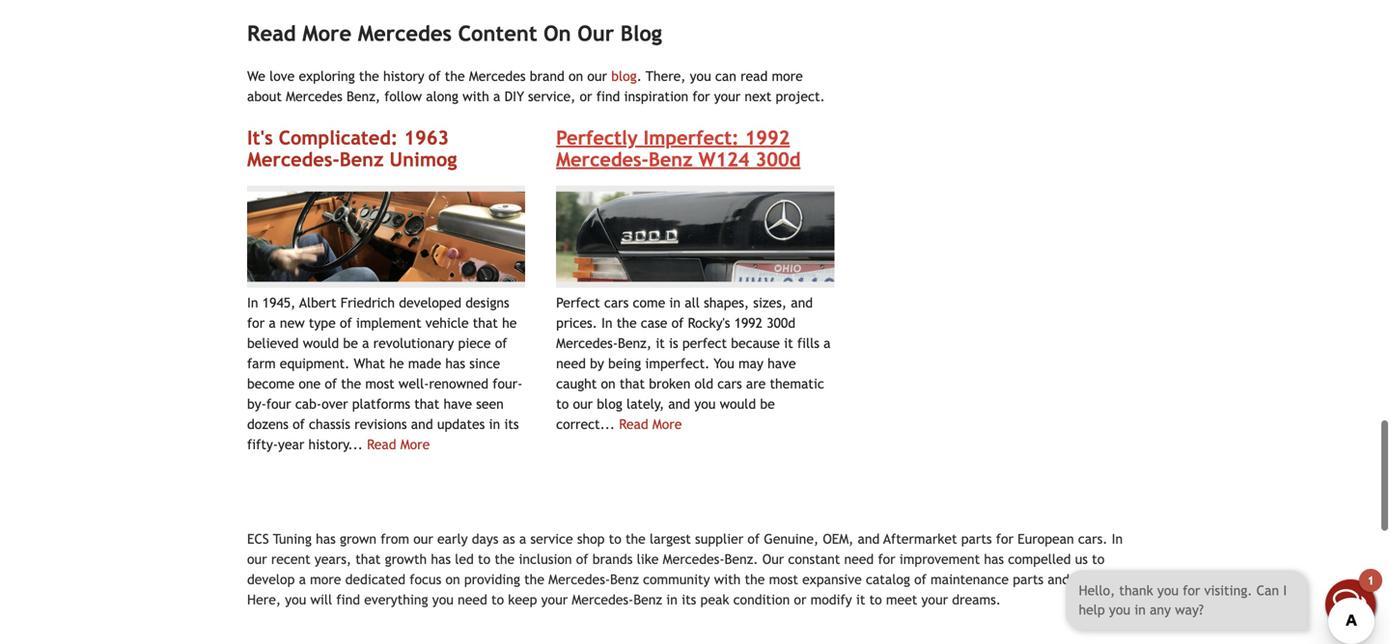 Task type: describe. For each thing, give the bounding box(es) containing it.
would inside "perfect cars come in all shapes, sizes, and prices. in the case of rocky's 1992 300d mercedes-benz, it is perfect because it fills a need by being imperfect. you may have caught on that broken old cars are thematic to our blog lately, and you would be correct..."
[[720, 397, 756, 412]]

correct...
[[556, 417, 615, 432]]

we
[[247, 68, 265, 84]]

compelled
[[1008, 552, 1071, 568]]

brand
[[530, 68, 565, 84]]

benz down community
[[633, 593, 662, 608]]

made
[[408, 356, 441, 372]]

0 vertical spatial he
[[502, 316, 517, 331]]

european
[[1018, 532, 1074, 547]]

year
[[278, 437, 304, 453]]

peak
[[700, 593, 729, 608]]

to inside "perfect cars come in all shapes, sizes, and prices. in the case of rocky's 1992 300d mercedes-benz, it is perfect because it fills a need by being imperfect. you may have caught on that broken old cars are thematic to our blog lately, and you would be correct..."
[[556, 397, 569, 412]]

focus
[[410, 572, 441, 588]]

being
[[608, 356, 641, 372]]

fifty-
[[247, 437, 278, 453]]

maintenance
[[931, 572, 1009, 588]]

will
[[310, 593, 332, 608]]

would inside in 1945, albert friedrich developed designs for a new type of implement vehicle that he believed would be a revolutionary piece of farm equipment. what he made has since become one of the most well-renowned four- by-four cab-over platforms that have seen dozens of chassis revisions and updates in its fifty-year history...
[[303, 336, 339, 351]]

albert
[[299, 295, 336, 311]]

oem,
[[823, 532, 854, 547]]

love
[[269, 68, 295, 84]]

300d inside "perfect cars come in all shapes, sizes, and prices. in the case of rocky's 1992 300d mercedes-benz, it is perfect because it fills a need by being imperfect. you may have caught on that broken old cars are thematic to our blog lately, and you would be correct..."
[[767, 316, 796, 331]]

farm
[[247, 356, 276, 372]]

find inside ecs tuning has grown from our early days as a service shop to the largest supplier of genuine, oem, and aftermarket parts for european cars. in our recent years, that growth has led to the inclusion of brands like mercedes-benz. our constant need for improvement has compelled us to develop a more dedicated focus on providing the mercedes-benz community with the most expansive catalog of maintenance parts and upgrades. here, you will find everything you need to keep your mercedes-benz in its peak condition or modify it to meet your dreams.
[[336, 593, 360, 608]]

piece
[[458, 336, 491, 351]]

1992 inside 'perfectly imperfect: 1992 mercedes-benz w124 300d'
[[745, 126, 790, 149]]

dozens
[[247, 417, 289, 432]]

of up the along
[[429, 68, 441, 84]]

fills
[[797, 336, 820, 351]]

here,
[[247, 593, 281, 608]]

its inside in 1945, albert friedrich developed designs for a new type of implement vehicle that he believed would be a revolutionary piece of farm equipment. what he made has since become one of the most well-renowned four- by-four cab-over platforms that have seen dozens of chassis revisions and updates in its fifty-year history...
[[504, 417, 519, 432]]

read more for unimog
[[367, 437, 430, 453]]

1 vertical spatial he
[[389, 356, 404, 372]]

prices.
[[556, 316, 597, 331]]

platforms
[[352, 397, 410, 412]]

that inside ecs tuning has grown from our early days as a service shop to the largest supplier of genuine, oem, and aftermarket parts for european cars. in our recent years, that growth has led to the inclusion of brands like mercedes-benz. our constant need for improvement has compelled us to develop a more dedicated focus on providing the mercedes-benz community with the most expansive catalog of maintenance parts and upgrades. here, you will find everything you need to keep your mercedes-benz in its peak condition or modify it to meet your dreams.
[[356, 552, 381, 568]]

revolutionary
[[373, 336, 454, 351]]

on inside "perfect cars come in all shapes, sizes, and prices. in the case of rocky's 1992 300d mercedes-benz, it is perfect because it fills a need by being imperfect. you may have caught on that broken old cars are thematic to our blog lately, and you would be correct..."
[[601, 376, 616, 392]]

need inside "perfect cars come in all shapes, sizes, and prices. in the case of rocky's 1992 300d mercedes-benz, it is perfect because it fills a need by being imperfect. you may have caught on that broken old cars are thematic to our blog lately, and you would be correct..."
[[556, 356, 586, 372]]

equipment.
[[280, 356, 350, 372]]

condition
[[733, 593, 790, 608]]

from
[[381, 532, 409, 547]]

service,
[[528, 89, 576, 104]]

1 horizontal spatial on
[[569, 68, 583, 84]]

euro cars under $20k image
[[556, 186, 834, 288]]

0 vertical spatial our
[[578, 21, 614, 46]]

it inside ecs tuning has grown from our early days as a service shop to the largest supplier of genuine, oem, and aftermarket parts for european cars. in our recent years, that growth has led to the inclusion of brands like mercedes-benz. our constant need for improvement has compelled us to develop a more dedicated focus on providing the mercedes-benz community with the most expansive catalog of maintenance parts and upgrades. here, you will find everything you need to keep your mercedes-benz in its peak condition or modify it to meet your dreams.
[[856, 593, 865, 608]]

benz, inside "perfect cars come in all shapes, sizes, and prices. in the case of rocky's 1992 300d mercedes-benz, it is perfect because it fills a need by being imperfect. you may have caught on that broken old cars are thematic to our blog lately, and you would be correct..."
[[618, 336, 652, 351]]

the up the along
[[445, 68, 465, 84]]

mercedes for benz,
[[286, 89, 342, 104]]

of right type
[[340, 316, 352, 331]]

1 horizontal spatial parts
[[1013, 572, 1044, 588]]

next
[[745, 89, 772, 104]]

of up since
[[495, 336, 507, 351]]

benz.
[[725, 552, 758, 568]]

blog
[[621, 21, 662, 46]]

perfect
[[682, 336, 727, 351]]

the up condition
[[745, 572, 765, 588]]

providing
[[464, 572, 520, 588]]

tuning
[[273, 532, 312, 547]]

develop
[[247, 572, 295, 588]]

you
[[714, 356, 734, 372]]

has down the early
[[431, 552, 451, 568]]

read for it's complicated: 1963 mercedes-benz unimog
[[367, 437, 396, 453]]

to down providing
[[491, 593, 504, 608]]

read more link for w124
[[619, 417, 682, 432]]

early
[[437, 532, 468, 547]]

case
[[641, 316, 667, 331]]

to down catalog at the right bottom
[[869, 593, 882, 608]]

dedicated
[[345, 572, 406, 588]]

mercedes benz cayenne coolant pipe replacement image
[[247, 186, 525, 288]]

friedrich
[[341, 295, 395, 311]]

on inside ecs tuning has grown from our early days as a service shop to the largest supplier of genuine, oem, and aftermarket parts for european cars. in our recent years, that growth has led to the inclusion of brands like mercedes-benz. our constant need for improvement has compelled us to develop a more dedicated focus on providing the mercedes-benz community with the most expansive catalog of maintenance parts and upgrades. here, you will find everything you need to keep your mercedes-benz in its peak condition or modify it to meet your dreams.
[[446, 572, 460, 588]]

service
[[530, 532, 573, 547]]

in 1945, albert friedrich developed designs for a new type of implement vehicle that he believed would be a revolutionary piece of farm equipment. what he made has since become one of the most well-renowned four- by-four cab-over platforms that have seen dozens of chassis revisions and updates in its fifty-year history...
[[247, 295, 523, 453]]

brands
[[592, 552, 633, 568]]

benz, inside . there, you can read more about mercedes benz, follow along with a diy service, or find inspiration for your next project.
[[347, 89, 380, 104]]

improvement
[[900, 552, 980, 568]]

a inside "perfect cars come in all shapes, sizes, and prices. in the case of rocky's 1992 300d mercedes-benz, it is perfect because it fills a need by being imperfect. you may have caught on that broken old cars are thematic to our blog lately, and you would be correct..."
[[824, 336, 831, 351]]

diy
[[505, 89, 524, 104]]

1 horizontal spatial it
[[784, 336, 793, 351]]

of up benz.
[[748, 532, 760, 547]]

our up the growth
[[413, 532, 433, 547]]

and right oem,
[[858, 532, 880, 547]]

you down focus in the left bottom of the page
[[432, 593, 454, 608]]

inclusion
[[519, 552, 572, 568]]

years,
[[315, 552, 351, 568]]

benz inside the it's complicated: 1963 mercedes-benz unimog
[[340, 148, 384, 171]]

0 horizontal spatial your
[[541, 593, 568, 608]]

new
[[280, 316, 305, 331]]

rocky's
[[688, 316, 730, 331]]

it's complicated: 1963 mercedes-benz unimog link
[[247, 126, 457, 171]]

the inside "perfect cars come in all shapes, sizes, and prices. in the case of rocky's 1992 300d mercedes-benz, it is perfect because it fills a need by being imperfect. you may have caught on that broken old cars are thematic to our blog lately, and you would be correct..."
[[617, 316, 637, 331]]

most inside in 1945, albert friedrich developed designs for a new type of implement vehicle that he believed would be a revolutionary piece of farm equipment. what he made has since become one of the most well-renowned four- by-four cab-over platforms that have seen dozens of chassis revisions and updates in its fifty-year history...
[[365, 376, 395, 392]]

grown
[[340, 532, 377, 547]]

to up brands
[[609, 532, 621, 547]]

on
[[544, 21, 571, 46]]

that down well-
[[414, 397, 440, 412]]

community
[[643, 572, 710, 588]]

you inside "perfect cars come in all shapes, sizes, and prices. in the case of rocky's 1992 300d mercedes-benz, it is perfect because it fills a need by being imperfect. you may have caught on that broken old cars are thematic to our blog lately, and you would be correct..."
[[694, 397, 716, 412]]

to right led at the left
[[478, 552, 491, 568]]

your inside . there, you can read more about mercedes benz, follow along with a diy service, or find inspiration for your next project.
[[714, 89, 741, 104]]

and inside in 1945, albert friedrich developed designs for a new type of implement vehicle that he believed would be a revolutionary piece of farm equipment. what he made has since become one of the most well-renowned four- by-four cab-over platforms that have seen dozens of chassis revisions and updates in its fifty-year history...
[[411, 417, 433, 432]]

seen
[[476, 397, 504, 412]]

be inside in 1945, albert friedrich developed designs for a new type of implement vehicle that he believed would be a revolutionary piece of farm equipment. what he made has since become one of the most well-renowned four- by-four cab-over platforms that have seen dozens of chassis revisions and updates in its fifty-year history...
[[343, 336, 358, 351]]

that down the designs
[[473, 316, 498, 331]]

the down as
[[495, 552, 515, 568]]

ecs
[[247, 532, 269, 547]]

0 vertical spatial more
[[302, 21, 352, 46]]

most inside ecs tuning has grown from our early days as a service shop to the largest supplier of genuine, oem, and aftermarket parts for european cars. in our recent years, that growth has led to the inclusion of brands like mercedes-benz. our constant need for improvement has compelled us to develop a more dedicated focus on providing the mercedes-benz community with the most expansive catalog of maintenance parts and upgrades. here, you will find everything you need to keep your mercedes-benz in its peak condition or modify it to meet your dreams.
[[769, 572, 798, 588]]

type
[[309, 316, 336, 331]]

one
[[299, 376, 321, 392]]

benz down brands
[[610, 572, 639, 588]]

it's
[[247, 126, 273, 149]]

of inside "perfect cars come in all shapes, sizes, and prices. in the case of rocky's 1992 300d mercedes-benz, it is perfect because it fills a need by being imperfect. you may have caught on that broken old cars are thematic to our blog lately, and you would be correct..."
[[672, 316, 684, 331]]

chassis
[[309, 417, 350, 432]]

as
[[503, 532, 515, 547]]

vehicle
[[425, 316, 469, 331]]

about
[[247, 89, 282, 104]]

2 horizontal spatial your
[[922, 593, 948, 608]]

you inside . there, you can read more about mercedes benz, follow along with a diy service, or find inspiration for your next project.
[[690, 68, 711, 84]]

become
[[247, 376, 295, 392]]

history...
[[308, 437, 363, 453]]

0 vertical spatial read
[[247, 21, 296, 46]]

0 vertical spatial mercedes
[[358, 21, 452, 46]]

and down the compelled
[[1048, 572, 1070, 588]]

modify
[[811, 593, 852, 608]]

there,
[[646, 68, 686, 84]]

all
[[685, 295, 700, 311]]

a inside . there, you can read more about mercedes benz, follow along with a diy service, or find inspiration for your next project.
[[493, 89, 500, 104]]

read for perfectly imperfect: 1992 mercedes-benz w124 300d
[[619, 417, 648, 432]]

1963
[[404, 126, 449, 149]]

may
[[739, 356, 764, 372]]

implement
[[356, 316, 421, 331]]

you left the will
[[285, 593, 306, 608]]

the up like
[[626, 532, 646, 547]]

0 horizontal spatial cars
[[604, 295, 629, 311]]

of down shop
[[576, 552, 588, 568]]



Task type: vqa. For each thing, say whether or not it's contained in the screenshot.
'history...'
yes



Task type: locate. For each thing, give the bounding box(es) containing it.
by
[[590, 356, 604, 372]]

300d inside 'perfectly imperfect: 1992 mercedes-benz w124 300d'
[[755, 148, 801, 171]]

in inside ecs tuning has grown from our early days as a service shop to the largest supplier of genuine, oem, and aftermarket parts for european cars. in our recent years, that growth has led to the inclusion of brands like mercedes-benz. our constant need for improvement has compelled us to develop a more dedicated focus on providing the mercedes-benz community with the most expansive catalog of maintenance parts and upgrades. here, you will find everything you need to keep your mercedes-benz in its peak condition or modify it to meet your dreams.
[[1112, 532, 1123, 547]]

on down led at the left
[[446, 572, 460, 588]]

blog up "inspiration"
[[611, 68, 637, 84]]

0 vertical spatial be
[[343, 336, 358, 351]]

imperfect:
[[644, 126, 739, 149]]

your
[[714, 89, 741, 104], [541, 593, 568, 608], [922, 593, 948, 608]]

more for it's complicated: 1963 mercedes-benz unimog
[[400, 437, 430, 453]]

be inside "perfect cars come in all shapes, sizes, and prices. in the case of rocky's 1992 300d mercedes-benz, it is perfect because it fills a need by being imperfect. you may have caught on that broken old cars are thematic to our blog lately, and you would be correct..."
[[760, 397, 775, 412]]

mercedes up diy
[[469, 68, 526, 84]]

since
[[469, 356, 500, 372]]

1 horizontal spatial be
[[760, 397, 775, 412]]

has up years,
[[316, 532, 336, 547]]

read up love
[[247, 21, 296, 46]]

most up condition
[[769, 572, 798, 588]]

it left fills
[[784, 336, 793, 351]]

1 horizontal spatial benz,
[[618, 336, 652, 351]]

1945,
[[262, 295, 296, 311]]

0 vertical spatial read more link
[[619, 417, 682, 432]]

it right modify in the bottom of the page
[[856, 593, 865, 608]]

.
[[637, 68, 642, 84]]

1 horizontal spatial mercedes
[[358, 21, 452, 46]]

1 vertical spatial in
[[489, 417, 500, 432]]

1 vertical spatial read
[[619, 417, 648, 432]]

1992 down the next
[[745, 126, 790, 149]]

cars
[[604, 295, 629, 311], [718, 376, 742, 392]]

1992
[[745, 126, 790, 149], [734, 316, 763, 331]]

for
[[693, 89, 710, 104], [247, 316, 265, 331], [996, 532, 1014, 547], [878, 552, 896, 568]]

our up correct...
[[573, 397, 593, 412]]

w124
[[699, 148, 750, 171]]

project.
[[776, 89, 825, 104]]

1 vertical spatial parts
[[1013, 572, 1044, 588]]

1 horizontal spatial with
[[714, 572, 741, 588]]

more up the will
[[310, 572, 341, 588]]

1 vertical spatial have
[[444, 397, 472, 412]]

led
[[455, 552, 474, 568]]

2 vertical spatial need
[[458, 593, 487, 608]]

can
[[715, 68, 736, 84]]

you left can
[[690, 68, 711, 84]]

a down recent
[[299, 572, 306, 588]]

1 horizontal spatial more
[[772, 68, 803, 84]]

our right on
[[578, 21, 614, 46]]

in inside ecs tuning has grown from our early days as a service shop to the largest supplier of genuine, oem, and aftermarket parts for european cars. in our recent years, that growth has led to the inclusion of brands like mercedes-benz. our constant need for improvement has compelled us to develop a more dedicated focus on providing the mercedes-benz community with the most expansive catalog of maintenance parts and upgrades. here, you will find everything you need to keep your mercedes-benz in its peak condition or modify it to meet your dreams.
[[666, 593, 678, 608]]

2 vertical spatial more
[[400, 437, 430, 453]]

would down are at the right bottom of the page
[[720, 397, 756, 412]]

benz inside 'perfectly imperfect: 1992 mercedes-benz w124 300d'
[[649, 148, 693, 171]]

1 vertical spatial cars
[[718, 376, 742, 392]]

in inside in 1945, albert friedrich developed designs for a new type of implement vehicle that he believed would be a revolutionary piece of farm equipment. what he made has since become one of the most well-renowned four- by-four cab-over platforms that have seen dozens of chassis revisions and updates in its fifty-year history...
[[247, 295, 258, 311]]

our
[[587, 68, 607, 84], [573, 397, 593, 412], [413, 532, 433, 547], [247, 552, 267, 568]]

our inside ecs tuning has grown from our early days as a service shop to the largest supplier of genuine, oem, and aftermarket parts for european cars. in our recent years, that growth has led to the inclusion of brands like mercedes-benz. our constant need for improvement has compelled us to develop a more dedicated focus on providing the mercedes-benz community with the most expansive catalog of maintenance parts and upgrades. here, you will find everything you need to keep your mercedes-benz in its peak condition or modify it to meet your dreams.
[[762, 552, 784, 568]]

0 vertical spatial more
[[772, 68, 803, 84]]

we love exploring the history of the mercedes brand on our blog
[[247, 68, 637, 84]]

1 vertical spatial with
[[714, 572, 741, 588]]

the up over
[[341, 376, 361, 392]]

in inside in 1945, albert friedrich developed designs for a new type of implement vehicle that he believed would be a revolutionary piece of farm equipment. what he made has since become one of the most well-renowned four- by-four cab-over platforms that have seen dozens of chassis revisions and updates in its fifty-year history...
[[489, 417, 500, 432]]

has inside in 1945, albert friedrich developed designs for a new type of implement vehicle that he believed would be a revolutionary piece of farm equipment. what he made has since become one of the most well-renowned four- by-four cab-over platforms that have seen dozens of chassis revisions and updates in its fifty-year history...
[[445, 356, 465, 372]]

perfectly
[[556, 126, 638, 149]]

0 vertical spatial blog
[[611, 68, 637, 84]]

mercedes down exploring
[[286, 89, 342, 104]]

0 vertical spatial have
[[768, 356, 796, 372]]

our inside "perfect cars come in all shapes, sizes, and prices. in the case of rocky's 1992 300d mercedes-benz, it is perfect because it fills a need by being imperfect. you may have caught on that broken old cars are thematic to our blog lately, and you would be correct..."
[[573, 397, 593, 412]]

2 vertical spatial in
[[666, 593, 678, 608]]

in inside "perfect cars come in all shapes, sizes, and prices. in the case of rocky's 1992 300d mercedes-benz, it is perfect because it fills a need by being imperfect. you may have caught on that broken old cars are thematic to our blog lately, and you would be correct..."
[[669, 295, 681, 311]]

mercedes- inside the it's complicated: 1963 mercedes-benz unimog
[[247, 148, 340, 171]]

0 horizontal spatial in
[[247, 295, 258, 311]]

in
[[669, 295, 681, 311], [489, 417, 500, 432], [666, 593, 678, 608]]

with inside ecs tuning has grown from our early days as a service shop to the largest supplier of genuine, oem, and aftermarket parts for european cars. in our recent years, that growth has led to the inclusion of brands like mercedes-benz. our constant need for improvement has compelled us to develop a more dedicated focus on providing the mercedes-benz community with the most expansive catalog of maintenance parts and upgrades. here, you will find everything you need to keep your mercedes-benz in its peak condition or modify it to meet your dreams.
[[714, 572, 741, 588]]

more up exploring
[[302, 21, 352, 46]]

more inside . there, you can read more about mercedes benz, follow along with a diy service, or find inspiration for your next project.
[[772, 68, 803, 84]]

and down the broken
[[668, 397, 690, 412]]

most up platforms
[[365, 376, 395, 392]]

more inside ecs tuning has grown from our early days as a service shop to the largest supplier of genuine, oem, and aftermarket parts for european cars. in our recent years, that growth has led to the inclusion of brands like mercedes-benz. our constant need for improvement has compelled us to develop a more dedicated focus on providing the mercedes-benz community with the most expansive catalog of maintenance parts and upgrades. here, you will find everything you need to keep your mercedes-benz in its peak condition or modify it to meet your dreams.
[[310, 572, 341, 588]]

on down by
[[601, 376, 616, 392]]

1 vertical spatial more
[[310, 572, 341, 588]]

developed
[[399, 295, 461, 311]]

read more down the lately,
[[619, 417, 682, 432]]

be up what
[[343, 336, 358, 351]]

0 vertical spatial in
[[669, 295, 681, 311]]

need down oem,
[[844, 552, 874, 568]]

history
[[383, 68, 424, 84]]

1 vertical spatial read more link
[[367, 437, 430, 453]]

parts
[[961, 532, 992, 547], [1013, 572, 1044, 588]]

0 horizontal spatial mercedes
[[286, 89, 342, 104]]

for up catalog at the right bottom
[[878, 552, 896, 568]]

with up the peak
[[714, 572, 741, 588]]

believed
[[247, 336, 299, 351]]

the inside in 1945, albert friedrich developed designs for a new type of implement vehicle that he believed would be a revolutionary piece of farm equipment. what he made has since become one of the most well-renowned four- by-four cab-over platforms that have seen dozens of chassis revisions and updates in its fifty-year history...
[[341, 376, 361, 392]]

in left 1945,
[[247, 295, 258, 311]]

parts down the compelled
[[1013, 572, 1044, 588]]

its inside ecs tuning has grown from our early days as a service shop to the largest supplier of genuine, oem, and aftermarket parts for european cars. in our recent years, that growth has led to the inclusion of brands like mercedes-benz. our constant need for improvement has compelled us to develop a more dedicated focus on providing the mercedes-benz community with the most expansive catalog of maintenance parts and upgrades. here, you will find everything you need to keep your mercedes-benz in its peak condition or modify it to meet your dreams.
[[682, 593, 696, 608]]

0 horizontal spatial parts
[[961, 532, 992, 547]]

your down can
[[714, 89, 741, 104]]

need down providing
[[458, 593, 487, 608]]

constant
[[788, 552, 840, 568]]

2 horizontal spatial read
[[619, 417, 648, 432]]

are
[[746, 376, 766, 392]]

of up meet
[[914, 572, 927, 588]]

perfect cars come in all shapes, sizes, and prices. in the case of rocky's 1992 300d mercedes-benz, it is perfect because it fills a need by being imperfect. you may have caught on that broken old cars are thematic to our blog lately, and you would be correct...
[[556, 295, 831, 432]]

unimog
[[390, 148, 457, 171]]

1 vertical spatial 300d
[[767, 316, 796, 331]]

1 vertical spatial most
[[769, 572, 798, 588]]

1 vertical spatial on
[[601, 376, 616, 392]]

a left diy
[[493, 89, 500, 104]]

0 vertical spatial its
[[504, 417, 519, 432]]

mercedes- inside 'perfectly imperfect: 1992 mercedes-benz w124 300d'
[[556, 148, 649, 171]]

renowned
[[429, 376, 489, 392]]

you down old
[[694, 397, 716, 412]]

0 horizontal spatial more
[[302, 21, 352, 46]]

of up is
[[672, 316, 684, 331]]

2 horizontal spatial need
[[844, 552, 874, 568]]

0 horizontal spatial benz,
[[347, 89, 380, 104]]

1 horizontal spatial would
[[720, 397, 756, 412]]

0 vertical spatial 300d
[[755, 148, 801, 171]]

mercedes-
[[247, 148, 340, 171], [556, 148, 649, 171], [556, 336, 618, 351], [663, 552, 725, 568], [549, 572, 610, 588], [572, 593, 634, 608]]

be
[[343, 336, 358, 351], [760, 397, 775, 412]]

ecs tuning has grown from our early days as a service shop to the largest supplier of genuine, oem, and aftermarket parts for european cars. in our recent years, that growth has led to the inclusion of brands like mercedes-benz. our constant need for improvement has compelled us to develop a more dedicated focus on providing the mercedes-benz community with the most expansive catalog of maintenance parts and upgrades. here, you will find everything you need to keep your mercedes-benz in its peak condition or modify it to meet your dreams.
[[247, 532, 1133, 608]]

of up year
[[293, 417, 305, 432]]

2 horizontal spatial more
[[652, 417, 682, 432]]

the
[[359, 68, 379, 84], [445, 68, 465, 84], [617, 316, 637, 331], [341, 376, 361, 392], [626, 532, 646, 547], [495, 552, 515, 568], [524, 572, 544, 588], [745, 572, 765, 588]]

1 horizontal spatial read more link
[[619, 417, 682, 432]]

0 vertical spatial would
[[303, 336, 339, 351]]

1 horizontal spatial or
[[794, 593, 806, 608]]

blog inside "perfect cars come in all shapes, sizes, and prices. in the case of rocky's 1992 300d mercedes-benz, it is perfect because it fills a need by being imperfect. you may have caught on that broken old cars are thematic to our blog lately, and you would be correct..."
[[597, 397, 622, 412]]

mercedes- inside "perfect cars come in all shapes, sizes, and prices. in the case of rocky's 1992 300d mercedes-benz, it is perfect because it fills a need by being imperfect. you may have caught on that broken old cars are thematic to our blog lately, and you would be correct..."
[[556, 336, 618, 351]]

our
[[578, 21, 614, 46], [762, 552, 784, 568]]

2 vertical spatial in
[[1112, 532, 1123, 547]]

1 vertical spatial our
[[762, 552, 784, 568]]

1 horizontal spatial in
[[601, 316, 613, 331]]

for inside . there, you can read more about mercedes benz, follow along with a diy service, or find inspiration for your next project.
[[693, 89, 710, 104]]

1 vertical spatial mercedes
[[469, 68, 526, 84]]

be down are at the right bottom of the page
[[760, 397, 775, 412]]

is
[[669, 336, 678, 351]]

1 vertical spatial be
[[760, 397, 775, 412]]

a left the new
[[269, 316, 276, 331]]

the down inclusion
[[524, 572, 544, 588]]

0 horizontal spatial on
[[446, 572, 460, 588]]

0 vertical spatial read more
[[619, 417, 682, 432]]

because
[[731, 336, 780, 351]]

shapes,
[[704, 295, 749, 311]]

of
[[429, 68, 441, 84], [340, 316, 352, 331], [672, 316, 684, 331], [495, 336, 507, 351], [325, 376, 337, 392], [293, 417, 305, 432], [748, 532, 760, 547], [576, 552, 588, 568], [914, 572, 927, 588]]

0 vertical spatial benz,
[[347, 89, 380, 104]]

has up the renowned
[[445, 356, 465, 372]]

have inside "perfect cars come in all shapes, sizes, and prices. in the case of rocky's 1992 300d mercedes-benz, it is perfect because it fills a need by being imperfect. you may have caught on that broken old cars are thematic to our blog lately, and you would be correct..."
[[768, 356, 796, 372]]

1992 inside "perfect cars come in all shapes, sizes, and prices. in the case of rocky's 1992 300d mercedes-benz, it is perfect because it fills a need by being imperfect. you may have caught on that broken old cars are thematic to our blog lately, and you would be correct..."
[[734, 316, 763, 331]]

or inside . there, you can read more about mercedes benz, follow along with a diy service, or find inspiration for your next project.
[[580, 89, 592, 104]]

what
[[354, 356, 385, 372]]

read down the lately,
[[619, 417, 648, 432]]

1 horizontal spatial need
[[556, 356, 586, 372]]

1 horizontal spatial our
[[762, 552, 784, 568]]

0 horizontal spatial most
[[365, 376, 395, 392]]

it
[[656, 336, 665, 351], [784, 336, 793, 351], [856, 593, 865, 608]]

read more link down the lately,
[[619, 417, 682, 432]]

2 vertical spatial read
[[367, 437, 396, 453]]

our down 'genuine,'
[[762, 552, 784, 568]]

largest
[[650, 532, 691, 547]]

in right cars.
[[1112, 532, 1123, 547]]

to down caught
[[556, 397, 569, 412]]

mercedes up history
[[358, 21, 452, 46]]

benz,
[[347, 89, 380, 104], [618, 336, 652, 351]]

for up the compelled
[[996, 532, 1014, 547]]

keep
[[508, 593, 537, 608]]

its down community
[[682, 593, 696, 608]]

2 horizontal spatial it
[[856, 593, 865, 608]]

everything
[[364, 593, 428, 608]]

for up believed
[[247, 316, 265, 331]]

1 vertical spatial need
[[844, 552, 874, 568]]

broken
[[649, 376, 691, 392]]

1 horizontal spatial most
[[769, 572, 798, 588]]

would
[[303, 336, 339, 351], [720, 397, 756, 412]]

find inside . there, you can read more about mercedes benz, follow along with a diy service, or find inspiration for your next project.
[[596, 89, 620, 104]]

0 horizontal spatial it
[[656, 336, 665, 351]]

it left is
[[656, 336, 665, 351]]

with right the along
[[463, 89, 489, 104]]

more for perfectly imperfect: 1992 mercedes-benz w124 300d
[[652, 417, 682, 432]]

updates
[[437, 417, 485, 432]]

benz left unimog
[[340, 148, 384, 171]]

complicated:
[[279, 126, 398, 149]]

to right us
[[1092, 552, 1105, 568]]

0 horizontal spatial read
[[247, 21, 296, 46]]

he down the designs
[[502, 316, 517, 331]]

0 vertical spatial 1992
[[745, 126, 790, 149]]

0 vertical spatial in
[[247, 295, 258, 311]]

1992 up "because"
[[734, 316, 763, 331]]

with inside . there, you can read more about mercedes benz, follow along with a diy service, or find inspiration for your next project.
[[463, 89, 489, 104]]

the left case
[[617, 316, 637, 331]]

days
[[472, 532, 499, 547]]

0 horizontal spatial need
[[458, 593, 487, 608]]

0 horizontal spatial read more
[[367, 437, 430, 453]]

a right fills
[[824, 336, 831, 351]]

0 horizontal spatial would
[[303, 336, 339, 351]]

like
[[637, 552, 659, 568]]

0 horizontal spatial read more link
[[367, 437, 430, 453]]

read more link
[[619, 417, 682, 432], [367, 437, 430, 453]]

2 vertical spatial mercedes
[[286, 89, 342, 104]]

perfect
[[556, 295, 600, 311]]

read down revisions on the bottom left
[[367, 437, 396, 453]]

catalog
[[866, 572, 910, 588]]

old
[[695, 376, 713, 392]]

1 vertical spatial more
[[652, 417, 682, 432]]

cars down you
[[718, 376, 742, 392]]

a right as
[[519, 532, 526, 547]]

parts up maintenance
[[961, 532, 992, 547]]

inspiration
[[624, 89, 688, 104]]

2 horizontal spatial mercedes
[[469, 68, 526, 84]]

mercedes for brand
[[469, 68, 526, 84]]

us
[[1075, 552, 1088, 568]]

cars.
[[1078, 532, 1108, 547]]

1 vertical spatial or
[[794, 593, 806, 608]]

1 horizontal spatial cars
[[718, 376, 742, 392]]

genuine,
[[764, 532, 819, 547]]

supplier
[[695, 532, 744, 547]]

1 horizontal spatial find
[[596, 89, 620, 104]]

or inside ecs tuning has grown from our early days as a service shop to the largest supplier of genuine, oem, and aftermarket parts for european cars. in our recent years, that growth has led to the inclusion of brands like mercedes-benz. our constant need for improvement has compelled us to develop a more dedicated focus on providing the mercedes-benz community with the most expansive catalog of maintenance parts and upgrades. here, you will find everything you need to keep your mercedes-benz in its peak condition or modify it to meet your dreams.
[[794, 593, 806, 608]]

that inside "perfect cars come in all shapes, sizes, and prices. in the case of rocky's 1992 300d mercedes-benz, it is perfect because it fills a need by being imperfect. you may have caught on that broken old cars are thematic to our blog lately, and you would be correct..."
[[620, 376, 645, 392]]

has up maintenance
[[984, 552, 1004, 568]]

have down the renowned
[[444, 397, 472, 412]]

and right sizes, at the top of page
[[791, 295, 813, 311]]

cars left come
[[604, 295, 629, 311]]

0 vertical spatial need
[[556, 356, 586, 372]]

2 vertical spatial on
[[446, 572, 460, 588]]

over
[[322, 397, 348, 412]]

read more link for unimog
[[367, 437, 430, 453]]

0 horizontal spatial be
[[343, 336, 358, 351]]

the left history
[[359, 68, 379, 84]]

or left modify in the bottom of the page
[[794, 593, 806, 608]]

four
[[266, 397, 291, 412]]

in inside "perfect cars come in all shapes, sizes, and prices. in the case of rocky's 1992 300d mercedes-benz, it is perfect because it fills a need by being imperfect. you may have caught on that broken old cars are thematic to our blog lately, and you would be correct..."
[[601, 316, 613, 331]]

1 horizontal spatial more
[[400, 437, 430, 453]]

more up project.
[[772, 68, 803, 84]]

0 vertical spatial parts
[[961, 532, 992, 547]]

300d right w124
[[755, 148, 801, 171]]

in left all
[[669, 295, 681, 311]]

0 horizontal spatial find
[[336, 593, 360, 608]]

our left blog link
[[587, 68, 607, 84]]

0 vertical spatial or
[[580, 89, 592, 104]]

2 horizontal spatial in
[[1112, 532, 1123, 547]]

have inside in 1945, albert friedrich developed designs for a new type of implement vehicle that he believed would be a revolutionary piece of farm equipment. what he made has since become one of the most well-renowned four- by-four cab-over platforms that have seen dozens of chassis revisions and updates in its fifty-year history...
[[444, 397, 472, 412]]

1 vertical spatial would
[[720, 397, 756, 412]]

for inside in 1945, albert friedrich developed designs for a new type of implement vehicle that he believed would be a revolutionary piece of farm equipment. what he made has since become one of the most well-renowned four- by-four cab-over platforms that have seen dozens of chassis revisions and updates in its fifty-year history...
[[247, 316, 265, 331]]

your right meet
[[922, 593, 948, 608]]

0 horizontal spatial or
[[580, 89, 592, 104]]

follow
[[384, 89, 422, 104]]

more down the lately,
[[652, 417, 682, 432]]

have
[[768, 356, 796, 372], [444, 397, 472, 412]]

lately,
[[627, 397, 664, 412]]

1 horizontal spatial have
[[768, 356, 796, 372]]

1 vertical spatial read more
[[367, 437, 430, 453]]

read more for w124
[[619, 417, 682, 432]]

imperfect.
[[645, 356, 710, 372]]

by-
[[247, 397, 266, 412]]

0 horizontal spatial with
[[463, 89, 489, 104]]

. there, you can read more about mercedes benz, follow along with a diy service, or find inspiration for your next project.
[[247, 68, 825, 104]]

1 vertical spatial benz,
[[618, 336, 652, 351]]

perfectly imperfect: 1992 mercedes-benz w124 300d
[[556, 126, 801, 171]]

he down revolutionary
[[389, 356, 404, 372]]

have up 'thematic'
[[768, 356, 796, 372]]

of up over
[[325, 376, 337, 392]]

in right the prices.
[[601, 316, 613, 331]]

a up what
[[362, 336, 369, 351]]

1 vertical spatial blog
[[597, 397, 622, 412]]

thematic
[[770, 376, 824, 392]]

blog up correct...
[[597, 397, 622, 412]]

more
[[302, 21, 352, 46], [652, 417, 682, 432], [400, 437, 430, 453]]

meet
[[886, 593, 917, 608]]

0 horizontal spatial its
[[504, 417, 519, 432]]

2 horizontal spatial on
[[601, 376, 616, 392]]

mercedes inside . there, you can read more about mercedes benz, follow along with a diy service, or find inspiration for your next project.
[[286, 89, 342, 104]]

0 vertical spatial cars
[[604, 295, 629, 311]]

0 horizontal spatial more
[[310, 572, 341, 588]]

1 horizontal spatial read more
[[619, 417, 682, 432]]

along
[[426, 89, 459, 104]]

its down "four-"
[[504, 417, 519, 432]]

need up caught
[[556, 356, 586, 372]]

1 vertical spatial 1992
[[734, 316, 763, 331]]

your right keep
[[541, 593, 568, 608]]

more
[[772, 68, 803, 84], [310, 572, 341, 588]]

benz
[[340, 148, 384, 171], [649, 148, 693, 171], [610, 572, 639, 588], [633, 593, 662, 608]]

1 horizontal spatial your
[[714, 89, 741, 104]]

0 horizontal spatial our
[[578, 21, 614, 46]]

our down ecs in the bottom of the page
[[247, 552, 267, 568]]

most
[[365, 376, 395, 392], [769, 572, 798, 588]]



